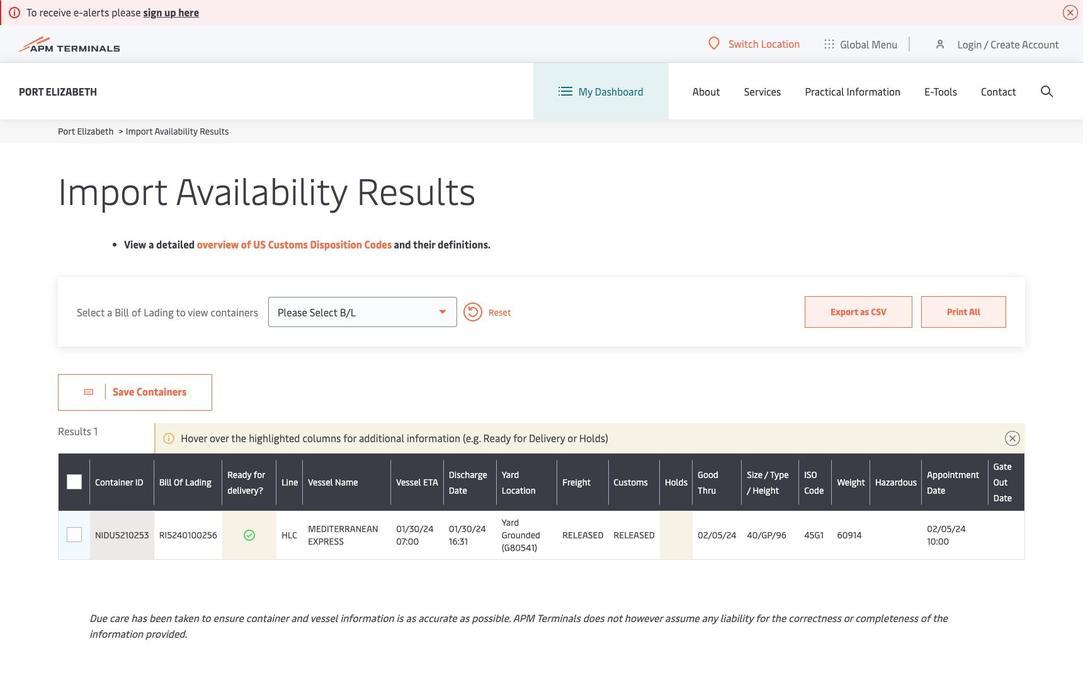 Task type: describe. For each thing, give the bounding box(es) containing it.
close alert image
[[1063, 5, 1078, 20]]



Task type: locate. For each thing, give the bounding box(es) containing it.
ready image
[[243, 530, 256, 542]]

None checkbox
[[67, 475, 82, 490], [66, 475, 82, 490], [67, 528, 82, 543], [67, 528, 82, 543], [67, 475, 82, 490], [66, 475, 82, 490], [67, 528, 82, 543], [67, 528, 82, 543]]



Task type: vqa. For each thing, say whether or not it's contained in the screenshot.
rightmost the
no



